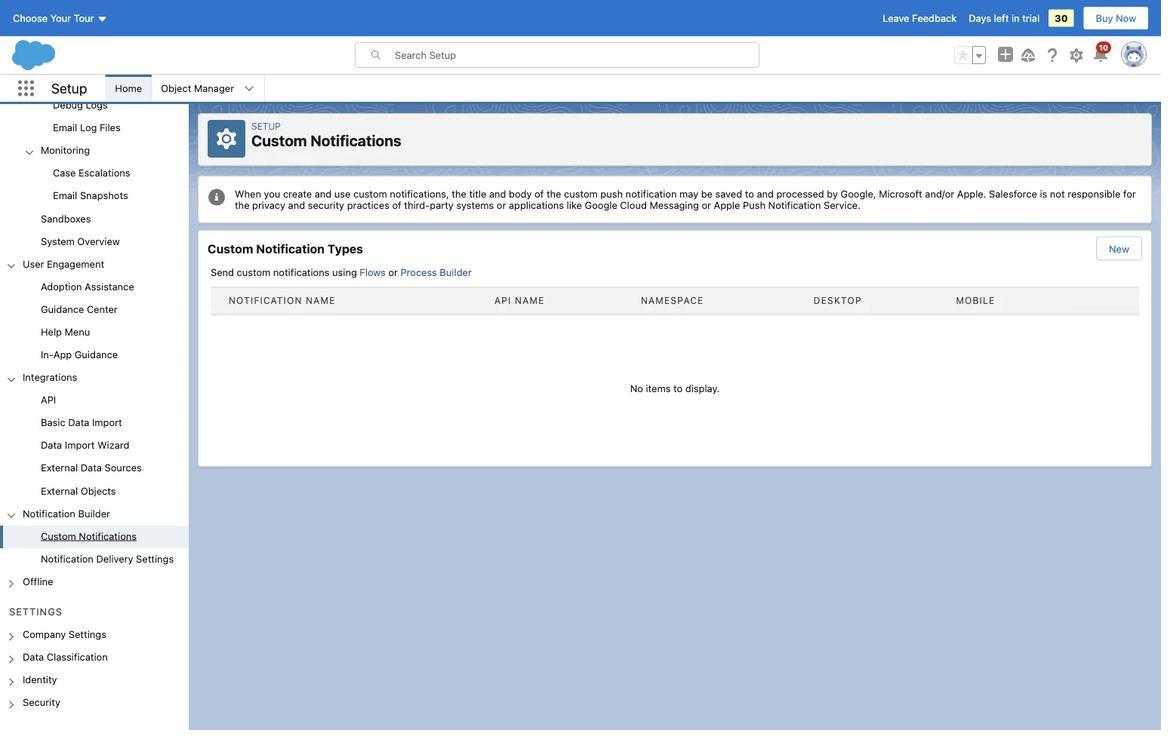 Task type: describe. For each thing, give the bounding box(es) containing it.
in-app guidance
[[41, 349, 118, 361]]

guidance center
[[41, 304, 118, 315]]

1 vertical spatial guidance
[[75, 349, 118, 361]]

data classification
[[23, 652, 108, 664]]

1 horizontal spatial or
[[497, 200, 506, 211]]

group containing adoption assistance
[[0, 277, 189, 368]]

group containing custom notifications
[[0, 526, 189, 572]]

system
[[41, 236, 75, 247]]

log
[[80, 122, 97, 134]]

apple
[[714, 200, 740, 211]]

2 horizontal spatial or
[[702, 200, 711, 211]]

to inside when you create and use custom notifications, the title and body of the custom push notification may be saved to and processed by google, microsoft and/or apple. salesforce is not responsible for the privacy and security practices of third-party systems or applications like google cloud messaging or apple push notification service.
[[745, 188, 754, 200]]

may
[[679, 188, 698, 200]]

choose
[[13, 12, 48, 24]]

desktop
[[814, 296, 862, 306]]

monitoring
[[41, 145, 90, 156]]

data import wizard
[[41, 440, 129, 452]]

external data sources link
[[41, 463, 142, 477]]

0 horizontal spatial settings
[[9, 607, 63, 618]]

and right you
[[288, 200, 305, 211]]

Search Setup text field
[[395, 43, 759, 67]]

like
[[567, 200, 582, 211]]

api name
[[494, 296, 545, 306]]

using
[[332, 267, 357, 278]]

snapshots
[[80, 190, 128, 202]]

setup for setup
[[51, 80, 87, 96]]

center
[[87, 304, 118, 315]]

slack element
[[1065, 288, 1108, 315]]

notification inside group
[[41, 554, 94, 565]]

adoption
[[41, 281, 82, 293]]

days left in trial
[[969, 12, 1040, 24]]

notification up the notifications
[[256, 242, 325, 256]]

sandboxes
[[41, 213, 91, 224]]

salesforce
[[989, 188, 1037, 200]]

send custom notifications using flows or process builder
[[211, 267, 472, 278]]

debug logs
[[53, 100, 108, 111]]

api link
[[41, 395, 56, 408]]

case escalations link
[[53, 168, 130, 181]]

settings inside "notification delivery settings" link
[[136, 554, 174, 565]]

notifications
[[273, 267, 330, 278]]

help
[[41, 327, 62, 338]]

data down 'basic'
[[41, 440, 62, 452]]

trial
[[1022, 12, 1040, 24]]

process
[[400, 267, 437, 278]]

help menu
[[41, 327, 90, 338]]

now
[[1116, 12, 1136, 24]]

2 horizontal spatial the
[[547, 188, 561, 200]]

offline
[[23, 576, 53, 588]]

user engagement link
[[23, 259, 104, 272]]

data up data import wizard
[[68, 417, 89, 429]]

left
[[994, 12, 1009, 24]]

when
[[235, 188, 261, 200]]

no items to display.
[[630, 383, 720, 394]]

buy now button
[[1083, 6, 1149, 30]]

debug logs link
[[53, 100, 108, 113]]

0 vertical spatial builder
[[440, 267, 472, 278]]

data import wizard link
[[41, 440, 129, 454]]

notification builder link
[[23, 508, 110, 522]]

mobile
[[956, 296, 995, 306]]

0 horizontal spatial or
[[388, 267, 398, 278]]

user engagement
[[23, 259, 104, 270]]

integrations link
[[23, 372, 77, 386]]

case escalations
[[53, 168, 130, 179]]

classification
[[47, 652, 108, 664]]

your
[[50, 12, 71, 24]]

external for external objects
[[41, 486, 78, 497]]

flows
[[360, 267, 386, 278]]

google
[[585, 200, 617, 211]]

party
[[430, 200, 454, 211]]

custom notifications
[[41, 531, 137, 542]]

privacy
[[252, 200, 285, 211]]

app
[[53, 349, 72, 361]]

you
[[264, 188, 280, 200]]

user engagement tree item
[[0, 254, 189, 368]]

adoption assistance link
[[41, 281, 134, 295]]

name for notification name
[[306, 296, 336, 306]]

integrations tree item
[[0, 368, 189, 504]]

email for email log files
[[53, 122, 77, 134]]

create
[[283, 188, 312, 200]]

applications
[[509, 200, 564, 211]]

external objects
[[41, 486, 116, 497]]

new button
[[1096, 237, 1142, 261]]

0 vertical spatial import
[[92, 417, 122, 429]]

offline link
[[23, 576, 53, 590]]

external objects link
[[41, 486, 116, 499]]

types
[[327, 242, 363, 256]]

items
[[646, 383, 671, 394]]

by
[[827, 188, 838, 200]]

namespace element
[[626, 288, 799, 315]]

leave
[[883, 12, 909, 24]]

30
[[1055, 12, 1068, 24]]

days
[[969, 12, 991, 24]]

company settings link
[[23, 630, 106, 643]]

data classification link
[[23, 652, 108, 666]]

mobile element
[[941, 288, 1065, 315]]

1 horizontal spatial custom
[[353, 188, 387, 200]]

logs
[[86, 100, 108, 111]]

data inside "link"
[[81, 463, 102, 474]]



Task type: locate. For each thing, give the bounding box(es) containing it.
2 name from the left
[[515, 296, 545, 306]]

and right title
[[489, 188, 506, 200]]

0 horizontal spatial of
[[392, 200, 401, 211]]

custom for notification
[[208, 242, 253, 256]]

system overview
[[41, 236, 120, 247]]

settings up the classification
[[69, 630, 106, 641]]

notifications up use
[[310, 132, 401, 149]]

import up wizard
[[92, 417, 122, 429]]

2 vertical spatial settings
[[69, 630, 106, 641]]

data down data import wizard link
[[81, 463, 102, 474]]

process builder link
[[400, 267, 472, 278]]

not
[[1050, 188, 1065, 200]]

email inside 'email snapshots' link
[[53, 190, 77, 202]]

1 horizontal spatial of
[[535, 188, 544, 200]]

delivery
[[96, 554, 133, 565]]

setup up you
[[251, 121, 281, 131]]

home link
[[106, 75, 151, 102]]

group
[[0, 0, 189, 254], [954, 46, 986, 64], [0, 95, 189, 140], [0, 163, 189, 209], [0, 277, 189, 368], [0, 390, 189, 504], [0, 526, 189, 572]]

use
[[334, 188, 351, 200]]

builder inside notification builder link
[[78, 508, 110, 520]]

notification delivery settings
[[41, 554, 174, 565]]

basic
[[41, 417, 65, 429]]

api name element
[[479, 288, 626, 315]]

1 horizontal spatial name
[[515, 296, 545, 306]]

1 vertical spatial notifications
[[79, 531, 137, 542]]

monitoring link
[[41, 145, 90, 159]]

0 horizontal spatial the
[[235, 200, 250, 211]]

messaging
[[650, 200, 699, 211]]

1 vertical spatial setup
[[251, 121, 281, 131]]

0 horizontal spatial setup
[[51, 80, 87, 96]]

custom for notifications
[[41, 531, 76, 542]]

or
[[497, 200, 506, 211], [702, 200, 711, 211], [388, 267, 398, 278]]

of right body
[[535, 188, 544, 200]]

1 name from the left
[[306, 296, 336, 306]]

settings right "delivery"
[[136, 554, 174, 565]]

desktop element
[[799, 288, 941, 315]]

external up notification builder
[[41, 486, 78, 497]]

builder down objects
[[78, 508, 110, 520]]

guidance down menu
[[75, 349, 118, 361]]

0 horizontal spatial api
[[41, 395, 56, 406]]

notification left by
[[768, 200, 821, 211]]

security
[[23, 698, 60, 709]]

0 horizontal spatial to
[[673, 383, 683, 394]]

2 email from the top
[[53, 190, 77, 202]]

custom notifications link
[[41, 531, 137, 545]]

guidance center link
[[41, 304, 118, 318]]

1 vertical spatial api
[[41, 395, 56, 406]]

and left use
[[315, 188, 332, 200]]

push
[[600, 188, 623, 200]]

custom up notification
[[237, 267, 271, 278]]

to
[[745, 188, 754, 200], [673, 383, 683, 394]]

0 vertical spatial setup
[[51, 80, 87, 96]]

email snapshots
[[53, 190, 128, 202]]

custom left the push
[[564, 188, 598, 200]]

api for api
[[41, 395, 56, 406]]

in-
[[41, 349, 53, 361]]

0 vertical spatial custom
[[251, 132, 307, 149]]

external data sources
[[41, 463, 142, 474]]

external up 'external objects' on the left bottom
[[41, 463, 78, 474]]

1 email from the top
[[53, 122, 77, 134]]

email log files link
[[53, 122, 121, 136]]

0 horizontal spatial custom
[[237, 267, 271, 278]]

google,
[[841, 188, 876, 200]]

api inside group
[[41, 395, 56, 406]]

custom notifications tree item
[[0, 526, 189, 549]]

leave feedback
[[883, 12, 957, 24]]

custom right use
[[353, 188, 387, 200]]

tour
[[74, 12, 94, 24]]

is
[[1040, 188, 1047, 200]]

of
[[535, 188, 544, 200], [392, 200, 401, 211]]

notification down custom notifications link
[[41, 554, 94, 565]]

custom inside setup custom notifications
[[251, 132, 307, 149]]

1 horizontal spatial api
[[494, 296, 511, 306]]

1 vertical spatial builder
[[78, 508, 110, 520]]

settings inside company settings link
[[69, 630, 106, 641]]

overview
[[77, 236, 120, 247]]

group containing api
[[0, 390, 189, 504]]

0 vertical spatial settings
[[136, 554, 174, 565]]

notifications inside tree item
[[79, 531, 137, 542]]

apple.
[[957, 188, 986, 200]]

the left title
[[452, 188, 466, 200]]

1 vertical spatial external
[[41, 486, 78, 497]]

1 vertical spatial email
[[53, 190, 77, 202]]

1 external from the top
[[41, 463, 78, 474]]

0 horizontal spatial builder
[[78, 508, 110, 520]]

0 horizontal spatial notifications
[[79, 531, 137, 542]]

flows link
[[360, 267, 386, 278]]

notifications
[[310, 132, 401, 149], [79, 531, 137, 542]]

leave feedback link
[[883, 12, 957, 24]]

0 vertical spatial notifications
[[310, 132, 401, 149]]

or left body
[[497, 200, 506, 211]]

0 vertical spatial email
[[53, 122, 77, 134]]

identity
[[23, 675, 57, 686]]

1 horizontal spatial notifications
[[310, 132, 401, 149]]

custom down setup link
[[251, 132, 307, 149]]

sources
[[105, 463, 142, 474]]

objects
[[81, 486, 116, 497]]

choose your tour button
[[12, 6, 108, 30]]

buy now
[[1096, 12, 1136, 24]]

monitoring tree item
[[0, 140, 189, 209]]

or left apple
[[702, 200, 711, 211]]

adoption assistance
[[41, 281, 134, 293]]

responsible
[[1068, 188, 1121, 200]]

the left privacy
[[235, 200, 250, 211]]

notifications up notification delivery settings
[[79, 531, 137, 542]]

name for api name
[[515, 296, 545, 306]]

api for api name
[[494, 296, 511, 306]]

email log files
[[53, 122, 121, 134]]

email up monitoring
[[53, 122, 77, 134]]

notification builder
[[23, 508, 110, 520]]

notification builder tree item
[[0, 504, 189, 572]]

and left processed at the right top of the page
[[757, 188, 774, 200]]

1 horizontal spatial settings
[[69, 630, 106, 641]]

setup for setup custom notifications
[[251, 121, 281, 131]]

setup inside setup custom notifications
[[251, 121, 281, 131]]

integrations
[[23, 372, 77, 383]]

0 vertical spatial api
[[494, 296, 511, 306]]

and
[[315, 188, 332, 200], [489, 188, 506, 200], [757, 188, 774, 200], [288, 200, 305, 211]]

custom down notification builder link
[[41, 531, 76, 542]]

notifications inside setup custom notifications
[[310, 132, 401, 149]]

of left third-
[[392, 200, 401, 211]]

0 vertical spatial external
[[41, 463, 78, 474]]

escalations
[[79, 168, 130, 179]]

when you create and use custom notifications, the title and body of the custom push notification may be saved to and processed by google, microsoft and/or apple. salesforce is not responsible for the privacy and security practices of third-party systems or applications like google cloud messaging or apple push notification service.
[[235, 188, 1136, 211]]

practices
[[347, 200, 389, 211]]

processed
[[776, 188, 824, 200]]

custom notification types
[[208, 242, 363, 256]]

external for external data sources
[[41, 463, 78, 474]]

2 vertical spatial custom
[[41, 531, 76, 542]]

files
[[100, 122, 121, 134]]

notification name element
[[211, 288, 479, 315]]

the
[[452, 188, 466, 200], [547, 188, 561, 200], [235, 200, 250, 211]]

settings up company
[[9, 607, 63, 618]]

import down basic data import link
[[65, 440, 95, 452]]

notification down the external objects link
[[23, 508, 75, 520]]

custom up send
[[208, 242, 253, 256]]

system overview link
[[41, 236, 120, 249]]

builder right process
[[440, 267, 472, 278]]

notification inside when you create and use custom notifications, the title and body of the custom push notification may be saved to and processed by google, microsoft and/or apple. salesforce is not responsible for the privacy and security practices of third-party systems or applications like google cloud messaging or apple push notification service.
[[768, 200, 821, 211]]

name
[[306, 296, 336, 306], [515, 296, 545, 306]]

setup custom notifications
[[251, 121, 401, 149]]

user
[[23, 259, 44, 270]]

2 horizontal spatial custom
[[564, 188, 598, 200]]

0 horizontal spatial name
[[306, 296, 336, 306]]

display.
[[685, 383, 720, 394]]

guidance down adoption
[[41, 304, 84, 315]]

notifications,
[[390, 188, 449, 200]]

2 external from the top
[[41, 486, 78, 497]]

case
[[53, 168, 76, 179]]

data up identity in the left bottom of the page
[[23, 652, 44, 664]]

in-app guidance link
[[41, 349, 118, 363]]

1 vertical spatial custom
[[208, 242, 253, 256]]

1 vertical spatial settings
[[9, 607, 63, 618]]

feedback
[[912, 12, 957, 24]]

text default image
[[208, 188, 226, 206]]

object manager link
[[152, 75, 243, 102]]

systems
[[456, 200, 494, 211]]

1 vertical spatial import
[[65, 440, 95, 452]]

email inside email log files link
[[53, 122, 77, 134]]

1 horizontal spatial builder
[[440, 267, 472, 278]]

email for email snapshots
[[53, 190, 77, 202]]

title
[[469, 188, 487, 200]]

1 horizontal spatial setup
[[251, 121, 281, 131]]

1 vertical spatial to
[[673, 383, 683, 394]]

assistance
[[85, 281, 134, 293]]

to right items
[[673, 383, 683, 394]]

external inside "link"
[[41, 463, 78, 474]]

object
[[161, 83, 191, 94]]

setup up debug
[[51, 80, 87, 96]]

2 horizontal spatial settings
[[136, 554, 174, 565]]

object manager
[[161, 83, 234, 94]]

push
[[743, 200, 766, 211]]

1 horizontal spatial to
[[745, 188, 754, 200]]

to right saved at the right top
[[745, 188, 754, 200]]

the left like
[[547, 188, 561, 200]]

identity link
[[23, 675, 57, 689]]

service.
[[824, 200, 861, 211]]

0 vertical spatial guidance
[[41, 304, 84, 315]]

security
[[308, 200, 344, 211]]

third-
[[404, 200, 430, 211]]

setup
[[51, 80, 87, 96], [251, 121, 281, 131]]

notification name
[[229, 296, 336, 306]]

0 vertical spatial to
[[745, 188, 754, 200]]

manager
[[194, 83, 234, 94]]

or right flows
[[388, 267, 398, 278]]

notification delivery settings link
[[41, 554, 174, 567]]

email down case on the top of the page
[[53, 190, 77, 202]]

body
[[509, 188, 532, 200]]

group containing case escalations
[[0, 163, 189, 209]]

custom inside custom notifications link
[[41, 531, 76, 542]]

1 horizontal spatial the
[[452, 188, 466, 200]]

sandboxes link
[[41, 213, 91, 227]]



Task type: vqa. For each thing, say whether or not it's contained in the screenshot.
topmost external
yes



